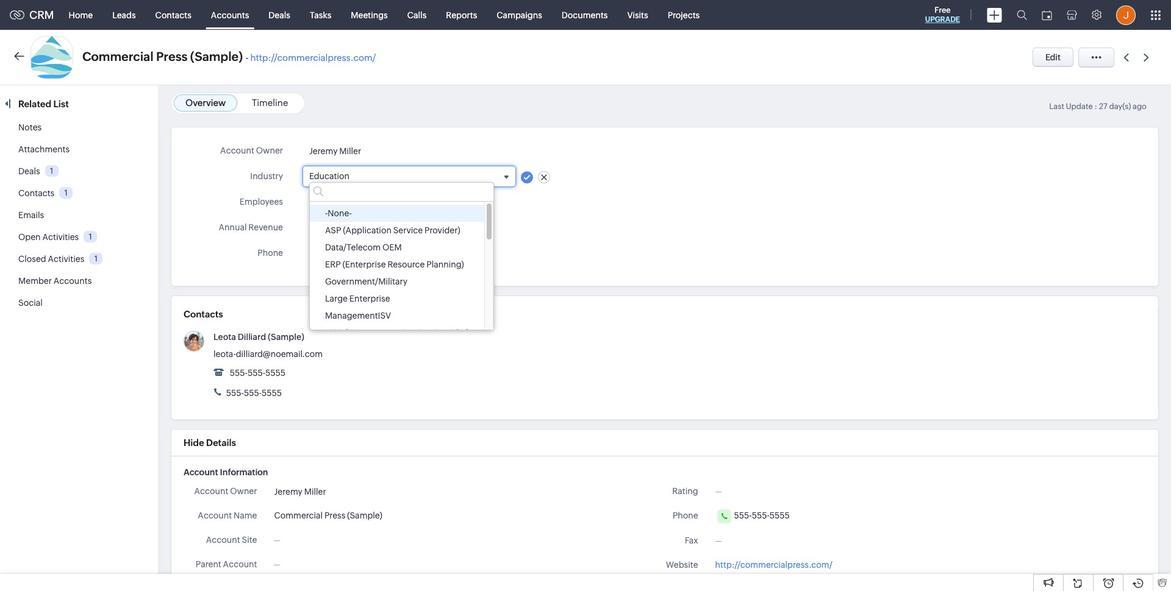 Task type: describe. For each thing, give the bounding box(es) containing it.
rating
[[672, 487, 698, 497]]

details
[[206, 438, 236, 448]]

account information
[[184, 468, 268, 478]]

reports
[[446, 10, 477, 20]]

industry
[[250, 171, 283, 181]]

edit
[[1045, 52, 1061, 62]]

1 vertical spatial deals
[[18, 167, 40, 176]]

leota
[[213, 332, 236, 342]]

tasks link
[[300, 0, 341, 30]]

open
[[18, 232, 41, 242]]

commercial for commercial press (sample) - http://commercialpress.com/
[[82, 49, 153, 63]]

0 vertical spatial contacts link
[[146, 0, 201, 30]]

profile image
[[1116, 5, 1136, 25]]

timeline link
[[252, 98, 288, 108]]

annual
[[219, 223, 247, 232]]

activities for closed activities
[[48, 254, 84, 264]]

ago
[[1133, 102, 1147, 111]]

$
[[309, 223, 315, 232]]

jeremy miller for industry
[[309, 147, 361, 156]]

next record image
[[1144, 53, 1152, 61]]

open activities
[[18, 232, 79, 242]]

account up parent account
[[206, 536, 240, 545]]

parent account
[[196, 560, 257, 570]]

1 vertical spatial contacts link
[[18, 188, 54, 198]]

education
[[309, 172, 349, 181]]

(application
[[343, 226, 392, 236]]

leads
[[112, 10, 136, 20]]

-none-
[[325, 209, 352, 219]]

jeremy for industry
[[309, 147, 338, 156]]

member accounts link
[[18, 276, 92, 286]]

attachments
[[18, 145, 70, 154]]

0 vertical spatial accounts
[[211, 10, 249, 20]]

account down account information
[[194, 487, 228, 497]]

msp
[[325, 328, 343, 338]]

dilliard
[[238, 332, 266, 342]]

crm
[[29, 9, 54, 21]]

(sample) for leota dilliard (sample)
[[268, 332, 304, 342]]

related
[[18, 99, 51, 109]]

campaigns link
[[487, 0, 552, 30]]

overview
[[185, 98, 226, 108]]

provider) for msp (management service provider)
[[433, 328, 469, 338]]

Education field
[[309, 171, 509, 182]]

activities for open activities
[[42, 232, 79, 242]]

0 vertical spatial http://commercialpress.com/ link
[[250, 52, 376, 63]]

timeline
[[252, 98, 288, 108]]

1 vertical spatial http://commercialpress.com/ link
[[715, 561, 833, 570]]

website
[[666, 561, 698, 570]]

commercial press (sample) - http://commercialpress.com/
[[82, 49, 376, 63]]

commercial press (sample)
[[274, 511, 382, 521]]

emails link
[[18, 210, 44, 220]]

social link
[[18, 298, 43, 308]]

1 vertical spatial http://commercialpress.com/
[[715, 561, 833, 570]]

related list
[[18, 99, 71, 109]]

456
[[309, 197, 325, 207]]

account down account site
[[223, 560, 257, 570]]

jeremy for account name
[[274, 487, 303, 497]]

last update : 27 day(s) ago
[[1049, 102, 1147, 111]]

accounts link
[[201, 0, 259, 30]]

name
[[234, 511, 257, 521]]

visits
[[627, 10, 648, 20]]

http://commercialpress.com/ inside the commercial press (sample) - http://commercialpress.com/
[[250, 52, 376, 63]]

home link
[[59, 0, 103, 30]]

large
[[325, 294, 348, 304]]

- inside tree
[[325, 209, 328, 219]]

dilliard@noemail.com
[[236, 350, 323, 359]]

asp (application service provider)
[[325, 226, 460, 236]]

650,000.00
[[316, 223, 365, 232]]

1 horizontal spatial phone
[[673, 511, 698, 521]]

free
[[935, 5, 951, 15]]

leota-
[[213, 350, 236, 359]]

1 vertical spatial deals link
[[18, 167, 40, 176]]

account down hide
[[184, 468, 218, 478]]

0 vertical spatial deals link
[[259, 0, 300, 30]]

leads link
[[103, 0, 146, 30]]

tasks
[[310, 10, 331, 20]]

commercial for commercial press (sample)
[[274, 511, 323, 521]]

crm link
[[10, 9, 54, 21]]

site
[[242, 536, 257, 545]]

reports link
[[436, 0, 487, 30]]

service for (management
[[402, 328, 432, 338]]

profile element
[[1109, 0, 1143, 30]]

$  650,000.00
[[309, 223, 365, 232]]

member
[[18, 276, 52, 286]]

resource
[[388, 260, 425, 270]]

search element
[[1010, 0, 1035, 30]]

:
[[1095, 102, 1097, 111]]

leota dilliard (sample) link
[[213, 332, 304, 342]]

account up industry
[[220, 146, 254, 156]]

account owner for account name
[[194, 487, 257, 497]]

large enterprise
[[325, 294, 390, 304]]

27
[[1099, 102, 1108, 111]]

hide details
[[184, 438, 236, 448]]

none-
[[328, 209, 352, 219]]

list
[[53, 99, 69, 109]]

miller for account name
[[304, 487, 326, 497]]

calls link
[[398, 0, 436, 30]]

1 vertical spatial contacts
[[18, 188, 54, 198]]

hide details link
[[184, 438, 236, 448]]

projects
[[668, 10, 700, 20]]

(enterprise
[[342, 260, 386, 270]]

home
[[69, 10, 93, 20]]



Task type: vqa. For each thing, say whether or not it's contained in the screenshot.
OEM
yes



Task type: locate. For each thing, give the bounding box(es) containing it.
0 vertical spatial contacts
[[155, 10, 191, 20]]

free upgrade
[[925, 5, 960, 24]]

attachments link
[[18, 145, 70, 154]]

meetings link
[[341, 0, 398, 30]]

0 vertical spatial owner
[[256, 146, 283, 156]]

create menu image
[[987, 8, 1002, 22]]

1 horizontal spatial http://commercialpress.com/ link
[[715, 561, 833, 570]]

0 vertical spatial jeremy
[[309, 147, 338, 156]]

0 horizontal spatial http://commercialpress.com/ link
[[250, 52, 376, 63]]

1 vertical spatial (sample)
[[268, 332, 304, 342]]

account up account site
[[198, 511, 232, 521]]

press for commercial press (sample) - http://commercialpress.com/
[[156, 49, 188, 63]]

data/telecom
[[325, 243, 381, 253]]

1 horizontal spatial -
[[325, 209, 328, 219]]

search image
[[1017, 10, 1027, 20]]

1 horizontal spatial miller
[[339, 147, 361, 156]]

leota dilliard (sample)
[[213, 332, 304, 342]]

leota-dilliard@noemail.com
[[213, 350, 323, 359]]

owner up industry
[[256, 146, 283, 156]]

calendar image
[[1042, 10, 1052, 20]]

0 horizontal spatial commercial
[[82, 49, 153, 63]]

fax
[[685, 536, 698, 546]]

(management
[[345, 328, 400, 338]]

jeremy miller for account name
[[274, 487, 326, 497]]

1 for contacts
[[64, 188, 68, 198]]

enterprise
[[349, 294, 390, 304]]

0 horizontal spatial -
[[246, 52, 248, 63]]

0 horizontal spatial (sample)
[[190, 49, 243, 63]]

notes link
[[18, 123, 42, 132]]

1 right closed activities
[[94, 254, 98, 263]]

0 vertical spatial http://commercialpress.com/
[[250, 52, 376, 63]]

last
[[1049, 102, 1064, 111]]

- inside the commercial press (sample) - http://commercialpress.com/
[[246, 52, 248, 63]]

1 horizontal spatial deals link
[[259, 0, 300, 30]]

(sample) for commercial press (sample) - http://commercialpress.com/
[[190, 49, 243, 63]]

annual revenue
[[219, 223, 283, 232]]

account
[[220, 146, 254, 156], [184, 468, 218, 478], [194, 487, 228, 497], [198, 511, 232, 521], [206, 536, 240, 545], [223, 560, 257, 570]]

2 horizontal spatial (sample)
[[347, 511, 382, 521]]

0 vertical spatial phone
[[258, 248, 283, 258]]

0 horizontal spatial miller
[[304, 487, 326, 497]]

press for commercial press (sample)
[[324, 511, 345, 521]]

1 vertical spatial owner
[[230, 487, 257, 497]]

account owner down account information
[[194, 487, 257, 497]]

0 horizontal spatial press
[[156, 49, 188, 63]]

open activities link
[[18, 232, 79, 242]]

documents link
[[552, 0, 618, 30]]

service right (management
[[402, 328, 432, 338]]

notes
[[18, 123, 42, 132]]

upgrade
[[925, 15, 960, 24]]

0 horizontal spatial jeremy
[[274, 487, 303, 497]]

provider)
[[425, 226, 460, 236], [433, 328, 469, 338]]

service
[[393, 226, 423, 236], [402, 328, 432, 338]]

parent
[[196, 560, 221, 570]]

create menu element
[[980, 0, 1010, 30]]

(sample)
[[190, 49, 243, 63], [268, 332, 304, 342], [347, 511, 382, 521]]

accounts up the commercial press (sample) - http://commercialpress.com/
[[211, 10, 249, 20]]

update
[[1066, 102, 1093, 111]]

data/telecom oem
[[325, 243, 402, 253]]

calls
[[407, 10, 427, 20]]

account owner for industry
[[220, 146, 283, 156]]

planning)
[[427, 260, 464, 270]]

deals link down attachments on the top of page
[[18, 167, 40, 176]]

0 horizontal spatial phone
[[258, 248, 283, 258]]

jeremy miller up education
[[309, 147, 361, 156]]

account owner up industry
[[220, 146, 283, 156]]

closed activities
[[18, 254, 84, 264]]

provider) for asp (application service provider)
[[425, 226, 460, 236]]

0 vertical spatial (sample)
[[190, 49, 243, 63]]

miller for industry
[[339, 147, 361, 156]]

miller up education
[[339, 147, 361, 156]]

member accounts
[[18, 276, 92, 286]]

deals left tasks on the top
[[269, 10, 290, 20]]

service up oem
[[393, 226, 423, 236]]

0 vertical spatial provider)
[[425, 226, 460, 236]]

1 vertical spatial service
[[402, 328, 432, 338]]

leota-dilliard@noemail.com link
[[213, 350, 323, 359]]

contacts right "leads"
[[155, 10, 191, 20]]

oem
[[382, 243, 402, 253]]

1 horizontal spatial deals
[[269, 10, 290, 20]]

account owner
[[220, 146, 283, 156], [194, 487, 257, 497]]

activities up closed activities link
[[42, 232, 79, 242]]

contacts link right "leads"
[[146, 0, 201, 30]]

commercial down leads link on the left of page
[[82, 49, 153, 63]]

- up $  650,000.00
[[325, 209, 328, 219]]

contacts up emails
[[18, 188, 54, 198]]

jeremy miller
[[309, 147, 361, 156], [274, 487, 326, 497]]

1 horizontal spatial commercial
[[274, 511, 323, 521]]

1 down attachments on the top of page
[[50, 166, 53, 176]]

555-555-5555
[[328, 249, 384, 259], [228, 368, 286, 378], [224, 389, 282, 398], [734, 511, 790, 521]]

msp (management service provider)
[[325, 328, 469, 338]]

press
[[156, 49, 188, 63], [324, 511, 345, 521]]

contacts
[[155, 10, 191, 20], [18, 188, 54, 198], [184, 309, 223, 320]]

0 vertical spatial activities
[[42, 232, 79, 242]]

1 vertical spatial activities
[[48, 254, 84, 264]]

closed activities link
[[18, 254, 84, 264]]

1 horizontal spatial http://commercialpress.com/
[[715, 561, 833, 570]]

1 vertical spatial press
[[324, 511, 345, 521]]

phone down revenue
[[258, 248, 283, 258]]

-
[[246, 52, 248, 63], [325, 209, 328, 219]]

deals down attachments on the top of page
[[18, 167, 40, 176]]

projects link
[[658, 0, 710, 30]]

hide
[[184, 438, 204, 448]]

service for (application
[[393, 226, 423, 236]]

0 vertical spatial miller
[[339, 147, 361, 156]]

1 vertical spatial jeremy miller
[[274, 487, 326, 497]]

0 horizontal spatial deals
[[18, 167, 40, 176]]

jeremy up education
[[309, 147, 338, 156]]

0 vertical spatial commercial
[[82, 49, 153, 63]]

1 vertical spatial accounts
[[54, 276, 92, 286]]

contacts link up emails
[[18, 188, 54, 198]]

1 vertical spatial phone
[[673, 511, 698, 521]]

closed
[[18, 254, 46, 264]]

1 up open activities
[[64, 188, 68, 198]]

None search field
[[310, 183, 493, 202]]

1 vertical spatial commercial
[[274, 511, 323, 521]]

1 horizontal spatial press
[[324, 511, 345, 521]]

0 vertical spatial account owner
[[220, 146, 283, 156]]

5555
[[364, 249, 384, 259], [265, 368, 286, 378], [262, 389, 282, 398], [770, 511, 790, 521]]

1 for open activities
[[89, 232, 92, 241]]

asp
[[325, 226, 341, 236]]

revenue
[[248, 223, 283, 232]]

555-
[[328, 249, 346, 259], [346, 249, 364, 259], [230, 368, 248, 378], [248, 368, 265, 378], [226, 389, 244, 398], [244, 389, 262, 398], [734, 511, 752, 521], [752, 511, 770, 521]]

previous record image
[[1124, 53, 1129, 61]]

1 for closed activities
[[94, 254, 98, 263]]

contacts up 'leota'
[[184, 309, 223, 320]]

0 horizontal spatial http://commercialpress.com/
[[250, 52, 376, 63]]

0 vertical spatial -
[[246, 52, 248, 63]]

1 vertical spatial miller
[[304, 487, 326, 497]]

edit button
[[1033, 48, 1074, 67]]

0 vertical spatial press
[[156, 49, 188, 63]]

deals link left tasks on the top
[[259, 0, 300, 30]]

social
[[18, 298, 43, 308]]

http://commercialpress.com/
[[250, 52, 376, 63], [715, 561, 833, 570]]

accounts
[[211, 10, 249, 20], [54, 276, 92, 286]]

1 horizontal spatial contacts link
[[146, 0, 201, 30]]

campaigns
[[497, 10, 542, 20]]

miller up commercial press (sample)
[[304, 487, 326, 497]]

1 vertical spatial jeremy
[[274, 487, 303, 497]]

day(s)
[[1109, 102, 1131, 111]]

0 vertical spatial service
[[393, 226, 423, 236]]

1 horizontal spatial jeremy
[[309, 147, 338, 156]]

(sample) for commercial press (sample)
[[347, 511, 382, 521]]

1 vertical spatial provider)
[[433, 328, 469, 338]]

erp
[[325, 260, 341, 270]]

owner
[[256, 146, 283, 156], [230, 487, 257, 497]]

0 vertical spatial deals
[[269, 10, 290, 20]]

overview link
[[185, 98, 226, 108]]

meetings
[[351, 10, 388, 20]]

erp (enterprise resource planning)
[[325, 260, 464, 270]]

commercial
[[82, 49, 153, 63], [274, 511, 323, 521]]

2 vertical spatial contacts
[[184, 309, 223, 320]]

managementisv
[[325, 311, 391, 321]]

account site
[[206, 536, 257, 545]]

1 right open activities link
[[89, 232, 92, 241]]

owner down information
[[230, 487, 257, 497]]

1 for deals
[[50, 166, 53, 176]]

activities up member accounts
[[48, 254, 84, 264]]

- down accounts link
[[246, 52, 248, 63]]

jeremy miller up commercial press (sample)
[[274, 487, 326, 497]]

phone down rating
[[673, 511, 698, 521]]

jeremy up commercial press (sample)
[[274, 487, 303, 497]]

1 horizontal spatial accounts
[[211, 10, 249, 20]]

documents
[[562, 10, 608, 20]]

owner for account name
[[230, 487, 257, 497]]

1 vertical spatial -
[[325, 209, 328, 219]]

0 horizontal spatial contacts link
[[18, 188, 54, 198]]

1 vertical spatial account owner
[[194, 487, 257, 497]]

phone
[[258, 248, 283, 258], [673, 511, 698, 521]]

commercial right name at the bottom left
[[274, 511, 323, 521]]

visits link
[[618, 0, 658, 30]]

deals link
[[259, 0, 300, 30], [18, 167, 40, 176]]

tree containing -none-
[[310, 202, 493, 342]]

0 horizontal spatial deals link
[[18, 167, 40, 176]]

owner for industry
[[256, 146, 283, 156]]

information
[[220, 468, 268, 478]]

account name
[[198, 511, 257, 521]]

accounts down closed activities link
[[54, 276, 92, 286]]

2 vertical spatial (sample)
[[347, 511, 382, 521]]

government/military
[[325, 277, 407, 287]]

1 horizontal spatial (sample)
[[268, 332, 304, 342]]

0 vertical spatial jeremy miller
[[309, 147, 361, 156]]

tree
[[310, 202, 493, 342]]

employees
[[240, 197, 283, 207]]

0 horizontal spatial accounts
[[54, 276, 92, 286]]



